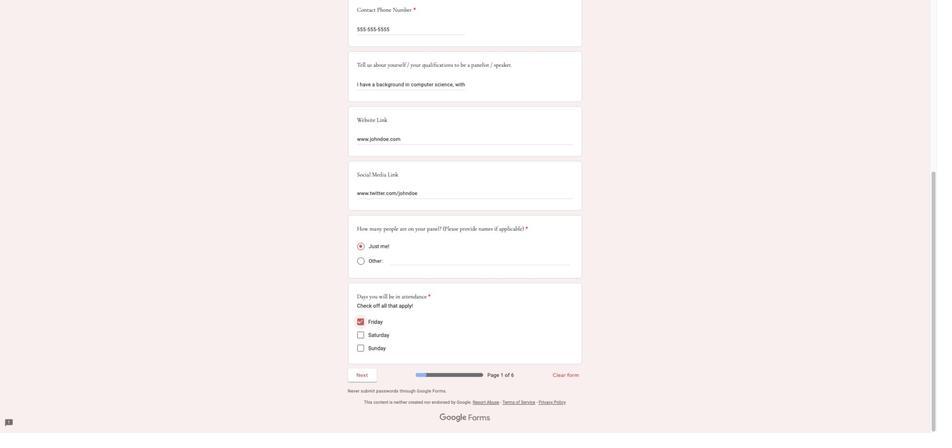 Task type: describe. For each thing, give the bounding box(es) containing it.
2 horizontal spatial required question element
[[524, 225, 529, 234]]

1 heading from the top
[[357, 6, 416, 14]]

saturday image
[[358, 333, 364, 339]]

2 vertical spatial required question element
[[427, 292, 431, 301]]

3 heading from the top
[[357, 292, 431, 301]]

2 heading from the top
[[357, 225, 529, 234]]

google image
[[440, 414, 467, 423]]

Saturday checkbox
[[357, 332, 364, 339]]

Friday checkbox
[[357, 319, 364, 326]]



Task type: vqa. For each thing, say whether or not it's contained in the screenshot.
Just me! ICON
yes



Task type: locate. For each thing, give the bounding box(es) containing it.
Sunday checkbox
[[357, 345, 364, 352]]

list
[[348, 0, 582, 365], [357, 316, 573, 355]]

1 horizontal spatial required question element
[[427, 292, 431, 301]]

just me! image
[[359, 245, 362, 248]]

sunday image
[[358, 346, 364, 352]]

0 horizontal spatial required question element
[[412, 6, 416, 14]]

heading
[[357, 6, 416, 14], [357, 225, 529, 234], [357, 292, 431, 301]]

2 vertical spatial heading
[[357, 292, 431, 301]]

report a problem to google image
[[4, 419, 13, 428]]

0 vertical spatial required question element
[[412, 6, 416, 14]]

1 vertical spatial required question element
[[524, 225, 529, 234]]

None radio
[[357, 258, 365, 265]]

None text field
[[357, 80, 465, 89], [357, 136, 573, 144], [357, 80, 465, 89], [357, 136, 573, 144]]

None text field
[[357, 25, 465, 34], [357, 190, 573, 199], [357, 25, 465, 34], [357, 190, 573, 199]]

Other response text field
[[391, 257, 570, 265]]

progress bar
[[416, 374, 483, 377]]

0 vertical spatial heading
[[357, 6, 416, 14]]

Just me! radio
[[357, 243, 365, 250]]

1 vertical spatial heading
[[357, 225, 529, 234]]

friday image
[[357, 319, 364, 326]]

required question element
[[412, 6, 416, 14], [524, 225, 529, 234], [427, 292, 431, 301]]



